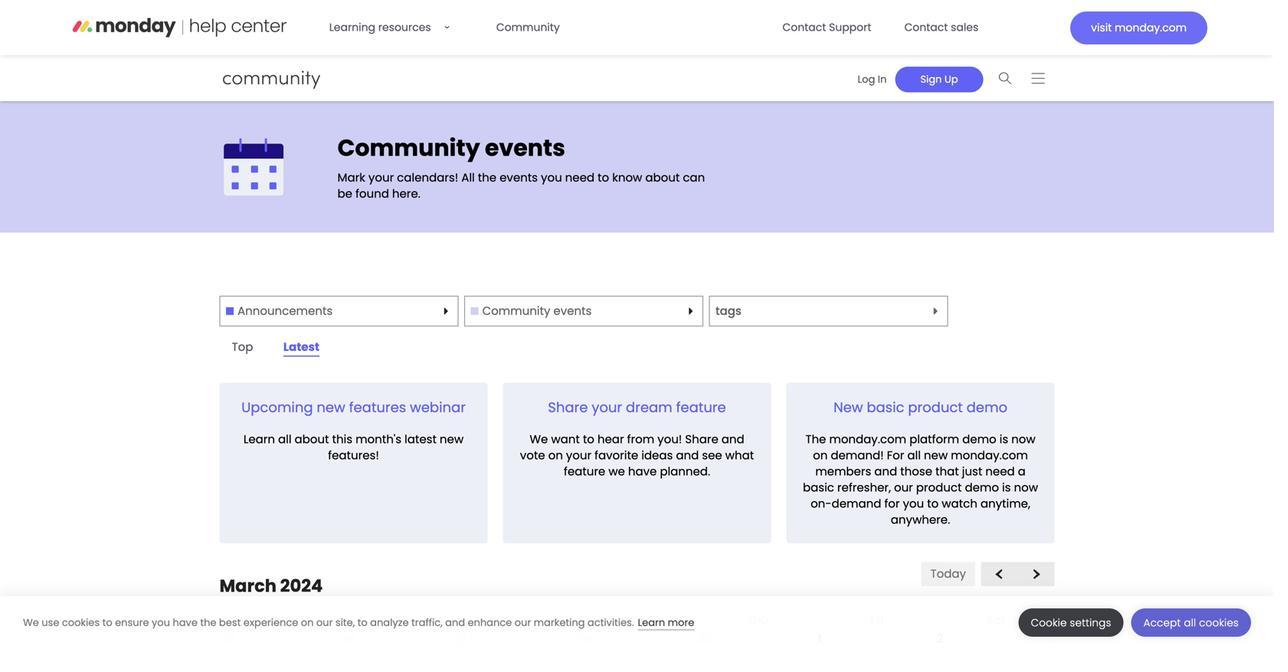 Task type: locate. For each thing, give the bounding box(es) containing it.
have left "best"
[[173, 616, 198, 630]]

menu image
[[1032, 72, 1045, 84]]

events
[[485, 132, 566, 164], [500, 169, 538, 186], [554, 303, 592, 319]]

0 vertical spatial your
[[369, 169, 394, 186]]

0 vertical spatial share
[[548, 398, 588, 417]]

you inside "the monday.com platform demo is now on demand!  for all new monday.com members and those that just need a basic refresher, our product demo is now on-demand for you to watch anytime, anywhere."
[[903, 495, 925, 512]]

latest link
[[271, 335, 332, 359]]

1 vertical spatial share
[[686, 431, 719, 448]]

monday.com down new
[[830, 431, 907, 448]]

0 horizontal spatial have
[[173, 616, 198, 630]]

and inside "the monday.com platform demo is now on demand!  for all new monday.com members and those that just need a basic refresher, our product demo is now on-demand for you to watch anytime, anywhere."
[[875, 463, 898, 480]]

monday.com
[[1115, 20, 1187, 35], [830, 431, 907, 448], [951, 447, 1029, 464]]

1 vertical spatial we
[[23, 616, 39, 630]]

1 horizontal spatial need
[[986, 463, 1015, 480]]

learn more link
[[638, 616, 695, 630]]

hear
[[598, 431, 624, 448]]

now up a
[[1012, 431, 1036, 448]]

you right for
[[903, 495, 925, 512]]

basic left refresher,
[[803, 479, 835, 496]]

we for use
[[23, 616, 39, 630]]

0 vertical spatial events
[[485, 132, 566, 164]]

your right mark
[[369, 169, 394, 186]]

2 contact from the left
[[905, 20, 948, 35]]

all inside learn all about this month's latest new features!
[[278, 431, 292, 448]]

know
[[613, 169, 643, 186]]

product
[[909, 398, 963, 417], [917, 479, 962, 496]]

1 horizontal spatial you
[[541, 169, 562, 186]]

all
[[278, 431, 292, 448], [908, 447, 921, 464], [1185, 616, 1197, 630]]

community
[[497, 20, 560, 35], [338, 132, 480, 164], [483, 303, 551, 319]]

1 vertical spatial need
[[986, 463, 1015, 480]]

0 horizontal spatial share
[[548, 398, 588, 417]]

2 vertical spatial events
[[554, 303, 592, 319]]

our right enhance
[[515, 616, 531, 630]]

our down for
[[895, 479, 914, 496]]

0 horizontal spatial all
[[278, 431, 292, 448]]

the right all
[[478, 169, 497, 186]]

community for community events mark your calendars! all the events you need to know about can be found here.
[[338, 132, 480, 164]]

all right for
[[908, 447, 921, 464]]

to
[[598, 169, 609, 186], [583, 431, 595, 448], [928, 495, 939, 512], [102, 616, 112, 630], [358, 616, 368, 630]]

have inside the "we want to hear from you! share and vote on your favorite ideas and see what feature we have planned."
[[628, 463, 657, 480]]

contact left sales
[[905, 20, 948, 35]]

thu
[[748, 612, 769, 628]]

and left those
[[875, 463, 898, 480]]

you
[[541, 169, 562, 186], [903, 495, 925, 512], [152, 616, 170, 630]]

cookies for all
[[1200, 616, 1240, 630]]

we left want
[[530, 431, 548, 448]]

fri
[[871, 612, 884, 628]]

dialog containing cookie settings
[[0, 596, 1275, 649]]

about inside learn all about this month's latest new features!
[[295, 431, 329, 448]]

about left can
[[646, 169, 680, 186]]

month's
[[356, 431, 402, 448]]

on right sun
[[301, 616, 314, 630]]

wed
[[626, 612, 652, 628]]

new
[[317, 398, 346, 417], [440, 431, 464, 448], [924, 447, 948, 464]]

product inside "the monday.com platform demo is now on demand!  for all new monday.com members and those that just need a basic refresher, our product demo is now on-demand for you to watch anytime, anywhere."
[[917, 479, 962, 496]]

feature left we
[[564, 463, 606, 480]]

to inside the "we want to hear from you! share and vote on your favorite ideas and see what feature we have planned."
[[583, 431, 595, 448]]

1 vertical spatial about
[[295, 431, 329, 448]]

contact sales
[[905, 20, 979, 35]]

monday community forum image
[[105, 67, 350, 89]]

contact
[[783, 20, 827, 35], [905, 20, 948, 35]]

to right site,
[[358, 616, 368, 630]]

contact for contact support
[[783, 20, 827, 35]]

new inside learn all about this month's latest new features!
[[440, 431, 464, 448]]

what
[[726, 447, 754, 464]]

0 horizontal spatial the
[[200, 616, 217, 630]]

and up "27"
[[445, 616, 465, 630]]

demo for product
[[967, 398, 1008, 417]]

to left hear
[[583, 431, 595, 448]]

1 horizontal spatial contact
[[905, 20, 948, 35]]

cookies for use
[[62, 616, 100, 630]]

all right accept
[[1185, 616, 1197, 630]]

community inside community link
[[497, 20, 560, 35]]

cookies inside the accept all cookies button
[[1200, 616, 1240, 630]]

about inside community events mark your calendars! all the events you need to know about can be found here.
[[646, 169, 680, 186]]

1 vertical spatial community
[[338, 132, 480, 164]]

accept all cookies
[[1144, 616, 1240, 630]]

your up hear
[[592, 398, 623, 417]]

and right you!
[[722, 431, 745, 448]]

see
[[702, 447, 723, 464]]

we left use
[[23, 616, 39, 630]]

0 horizontal spatial you
[[152, 616, 170, 630]]

0 horizontal spatial about
[[295, 431, 329, 448]]

0 vertical spatial now
[[1012, 431, 1036, 448]]

search image
[[999, 72, 1013, 84]]

dialog
[[0, 596, 1275, 649]]

1 vertical spatial basic
[[803, 479, 835, 496]]

0 vertical spatial about
[[646, 169, 680, 186]]

0 vertical spatial demo
[[967, 398, 1008, 417]]

2 vertical spatial community
[[483, 303, 551, 319]]

1 vertical spatial now
[[1015, 479, 1039, 496]]

planned.
[[660, 463, 711, 480]]

all inside button
[[1185, 616, 1197, 630]]

we inside the "we want to hear from you! share and vote on your favorite ideas and see what feature we have planned."
[[530, 431, 548, 448]]

the
[[478, 169, 497, 186], [200, 616, 217, 630]]

all down upcoming
[[278, 431, 292, 448]]

new inside "the monday.com platform demo is now on demand!  for all new monday.com members and those that just need a basic refresher, our product demo is now on-demand for you to watch anytime, anywhere."
[[924, 447, 948, 464]]

1 horizontal spatial all
[[908, 447, 921, 464]]

2 horizontal spatial you
[[903, 495, 925, 512]]

need left "know"
[[565, 169, 595, 186]]

to left "know"
[[598, 169, 609, 186]]

to left ensure
[[102, 616, 112, 630]]

2 cookies from the left
[[1200, 616, 1240, 630]]

1 horizontal spatial on
[[549, 447, 563, 464]]

1 horizontal spatial our
[[515, 616, 531, 630]]

our left site,
[[316, 616, 333, 630]]

0 vertical spatial community
[[497, 20, 560, 35]]

1 vertical spatial feature
[[564, 463, 606, 480]]

2 vertical spatial you
[[152, 616, 170, 630]]

can
[[683, 169, 705, 186]]

2 horizontal spatial on
[[813, 447, 828, 464]]

need left a
[[986, 463, 1015, 480]]

share
[[548, 398, 588, 417], [686, 431, 719, 448]]

you left "know"
[[541, 169, 562, 186]]

share right you!
[[686, 431, 719, 448]]

0 vertical spatial learn
[[244, 431, 275, 448]]

today button
[[922, 562, 976, 586]]

1 horizontal spatial about
[[646, 169, 680, 186]]

0 vertical spatial have
[[628, 463, 657, 480]]

monday.com up "anytime,"
[[951, 447, 1029, 464]]

contact left 'support'
[[783, 20, 827, 35]]

1 horizontal spatial we
[[530, 431, 548, 448]]

0 horizontal spatial need
[[565, 169, 595, 186]]

learning resources link
[[320, 12, 473, 43]]

share up want
[[548, 398, 588, 417]]

1 horizontal spatial basic
[[867, 398, 905, 417]]

0 horizontal spatial we
[[23, 616, 39, 630]]

you right ensure
[[152, 616, 170, 630]]

1 horizontal spatial the
[[478, 169, 497, 186]]

all for learn
[[278, 431, 292, 448]]

we inside dialog
[[23, 616, 39, 630]]

0 vertical spatial the
[[478, 169, 497, 186]]

0 horizontal spatial learn
[[244, 431, 275, 448]]

0 horizontal spatial cookies
[[62, 616, 100, 630]]

need inside community events mark your calendars! all the events you need to know about can be found here.
[[565, 169, 595, 186]]

new right latest
[[440, 431, 464, 448]]

2 horizontal spatial all
[[1185, 616, 1197, 630]]

demand!
[[831, 447, 884, 464]]

found
[[356, 186, 389, 202]]

learning
[[329, 20, 376, 35]]

cookies
[[62, 616, 100, 630], [1200, 616, 1240, 630]]

and inside dialog
[[445, 616, 465, 630]]

about left this
[[295, 431, 329, 448]]

0 horizontal spatial contact
[[783, 20, 827, 35]]

experience
[[244, 616, 298, 630]]

1 horizontal spatial cookies
[[1200, 616, 1240, 630]]

1 vertical spatial you
[[903, 495, 925, 512]]

refresher,
[[838, 479, 891, 496]]

next image
[[1030, 569, 1044, 580]]

1 horizontal spatial new
[[440, 431, 464, 448]]

1 vertical spatial learn
[[638, 616, 666, 630]]

you inside community events mark your calendars! all the events you need to know about can be found here.
[[541, 169, 562, 186]]

on
[[549, 447, 563, 464], [813, 447, 828, 464], [301, 616, 314, 630]]

feature inside the "we want to hear from you! share and vote on your favorite ideas and see what feature we have planned."
[[564, 463, 606, 480]]

1 vertical spatial your
[[592, 398, 623, 417]]

2 vertical spatial your
[[566, 447, 592, 464]]

the left "best"
[[200, 616, 217, 630]]

product up platform
[[909, 398, 963, 417]]

2 horizontal spatial monday.com
[[1115, 20, 1187, 35]]

product left just
[[917, 479, 962, 496]]

have right we
[[628, 463, 657, 480]]

we use cookies to ensure you have the best experience on our site, to analyze traffic, and enhance our marketing activities. learn more
[[23, 616, 695, 630]]

1 contact from the left
[[783, 20, 827, 35]]

is left a
[[1003, 479, 1011, 496]]

learn left more
[[638, 616, 666, 630]]

the
[[806, 431, 827, 448]]

site,
[[336, 616, 355, 630]]

0 vertical spatial we
[[530, 431, 548, 448]]

1 horizontal spatial feature
[[676, 398, 726, 417]]

0 horizontal spatial feature
[[564, 463, 606, 480]]

is up "anytime,"
[[1000, 431, 1009, 448]]

0 horizontal spatial monday.com
[[830, 431, 907, 448]]

1 vertical spatial events
[[500, 169, 538, 186]]

on-
[[811, 495, 832, 512]]

navigation
[[844, 62, 1055, 95]]

1 horizontal spatial learn
[[638, 616, 666, 630]]

announcements
[[238, 303, 333, 319]]

1 horizontal spatial have
[[628, 463, 657, 480]]

features
[[349, 398, 406, 417]]

latest
[[284, 339, 320, 355]]

on left the "demand!"
[[813, 447, 828, 464]]

feature up you!
[[676, 398, 726, 417]]

cookies right use
[[62, 616, 100, 630]]

0 vertical spatial basic
[[867, 398, 905, 417]]

community inside community events mark your calendars! all the events you need to know about can be found here.
[[338, 132, 480, 164]]

learn inside learn all about this month's latest new features!
[[244, 431, 275, 448]]

your left hear
[[566, 447, 592, 464]]

1 cookies from the left
[[62, 616, 100, 630]]

0 vertical spatial product
[[909, 398, 963, 417]]

monday.com logo image
[[72, 12, 287, 43]]

monday.com right visit at the right
[[1115, 20, 1187, 35]]

here.
[[392, 186, 421, 202]]

basic
[[867, 398, 905, 417], [803, 479, 835, 496]]

2 horizontal spatial new
[[924, 447, 948, 464]]

0 horizontal spatial new
[[317, 398, 346, 417]]

new left just
[[924, 447, 948, 464]]

1 vertical spatial have
[[173, 616, 198, 630]]

learn down upcoming
[[244, 431, 275, 448]]

all inside "the monday.com platform demo is now on demand!  for all new monday.com members and those that just need a basic refresher, our product demo is now on-demand for you to watch anytime, anywhere."
[[908, 447, 921, 464]]

0 vertical spatial you
[[541, 169, 562, 186]]

27
[[461, 630, 473, 647]]

that
[[936, 463, 959, 480]]

1 horizontal spatial share
[[686, 431, 719, 448]]

26
[[341, 630, 355, 647]]

now right just
[[1015, 479, 1039, 496]]

your inside community events mark your calendars! all the events you need to know about can be found here.
[[369, 169, 394, 186]]

0 horizontal spatial basic
[[803, 479, 835, 496]]

new up this
[[317, 398, 346, 417]]

and left the see
[[676, 447, 699, 464]]

1 vertical spatial demo
[[963, 431, 997, 448]]

1 vertical spatial the
[[200, 616, 217, 630]]

1 vertical spatial product
[[917, 479, 962, 496]]

your inside the "we want to hear from you! share and vote on your favorite ideas and see what feature we have planned."
[[566, 447, 592, 464]]

on right vote
[[549, 447, 563, 464]]

cookies right accept
[[1200, 616, 1240, 630]]

2024
[[280, 574, 323, 598]]

0 vertical spatial need
[[565, 169, 595, 186]]

basic right new
[[867, 398, 905, 417]]

best
[[219, 616, 241, 630]]

2 horizontal spatial our
[[895, 479, 914, 496]]

to left watch
[[928, 495, 939, 512]]



Task type: vqa. For each thing, say whether or not it's contained in the screenshot.
the leftmost on
yes



Task type: describe. For each thing, give the bounding box(es) containing it.
0 vertical spatial feature
[[676, 398, 726, 417]]

learn inside dialog
[[638, 616, 666, 630]]

demo for platform
[[963, 431, 997, 448]]

march
[[220, 574, 277, 598]]

cookie settings button
[[1019, 609, 1124, 637]]

ideas
[[642, 447, 673, 464]]

members
[[816, 463, 872, 480]]

we want to hear from you! share and vote on your favorite ideas and see what feature we have planned.
[[520, 431, 754, 480]]

log in
[[858, 72, 887, 86]]

monday.com for the
[[830, 431, 907, 448]]

to inside community events mark your calendars! all the events you need to know about can be found here.
[[598, 169, 609, 186]]

learn all about this month's latest new features!
[[244, 431, 464, 464]]

28
[[580, 630, 594, 647]]

calendars!
[[397, 169, 459, 186]]

support
[[829, 20, 872, 35]]

our inside "the monday.com platform demo is now on demand!  for all new monday.com members and those that just need a basic refresher, our product demo is now on-demand for you to watch anytime, anywhere."
[[895, 479, 914, 496]]

events for community events
[[554, 303, 592, 319]]

contact support
[[783, 20, 872, 35]]

events for community events mark your calendars! all the events you need to know about can be found here.
[[485, 132, 566, 164]]

the inside dialog
[[200, 616, 217, 630]]

tue
[[510, 612, 530, 628]]

mark
[[338, 169, 366, 186]]

ensure
[[115, 616, 149, 630]]

the monday.com platform demo is now on demand!  for all new monday.com members and those that just need a basic refresher, our product demo is now on-demand for you to watch anytime, anywhere.
[[803, 431, 1039, 528]]

today
[[931, 566, 967, 582]]

all
[[462, 169, 475, 186]]

this
[[332, 431, 353, 448]]

upcoming
[[242, 398, 313, 417]]

on inside "the monday.com platform demo is now on demand!  for all new monday.com members and those that just need a basic refresher, our product demo is now on-demand for you to watch anytime, anywhere."
[[813, 447, 828, 464]]

anywhere.
[[891, 512, 951, 528]]

to inside "the monday.com platform demo is now on demand!  for all new monday.com members and those that just need a basic refresher, our product demo is now on-demand for you to watch anytime, anywhere."
[[928, 495, 939, 512]]

up
[[945, 72, 959, 86]]

sales
[[951, 20, 979, 35]]

basic inside "the monday.com platform demo is now on demand!  for all new monday.com members and those that just need a basic refresher, our product demo is now on-demand for you to watch anytime, anywhere."
[[803, 479, 835, 496]]

contact sales link
[[896, 12, 988, 43]]

cookie settings
[[1031, 616, 1112, 630]]

community for community
[[497, 20, 560, 35]]

accept
[[1144, 616, 1182, 630]]

mon
[[388, 612, 413, 628]]

new basic product demo
[[834, 398, 1008, 417]]

those
[[901, 463, 933, 480]]

a
[[1018, 463, 1026, 480]]

sign up
[[921, 72, 959, 86]]

settings
[[1070, 616, 1112, 630]]

be
[[338, 186, 353, 202]]

0 horizontal spatial on
[[301, 616, 314, 630]]

visit monday.com
[[1092, 20, 1187, 35]]

sun
[[271, 612, 292, 628]]

new
[[834, 398, 864, 417]]

you inside dialog
[[152, 616, 170, 630]]

community link
[[487, 12, 569, 43]]

favorite
[[595, 447, 639, 464]]

we for want
[[530, 431, 548, 448]]

dream
[[626, 398, 673, 417]]

share inside the "we want to hear from you! share and vote on your favorite ideas and see what feature we have planned."
[[686, 431, 719, 448]]

contact for contact sales
[[905, 20, 948, 35]]

29
[[699, 630, 713, 647]]

platform
[[910, 431, 960, 448]]

top
[[232, 339, 253, 355]]

community events mark your calendars! all the events you need to know about can be found here.
[[338, 132, 705, 202]]

in
[[878, 72, 887, 86]]

latest
[[405, 431, 437, 448]]

community for community events
[[483, 303, 551, 319]]

march 2024
[[220, 574, 323, 598]]

from
[[627, 431, 655, 448]]

log in button
[[850, 67, 896, 92]]

community events
[[483, 303, 592, 319]]

log
[[858, 72, 876, 86]]

contact support link
[[774, 12, 881, 43]]

monday.com for visit
[[1115, 20, 1187, 35]]

visit
[[1092, 20, 1112, 35]]

webinar
[[410, 398, 466, 417]]

1 horizontal spatial monday.com
[[951, 447, 1029, 464]]

1 vertical spatial is
[[1003, 479, 1011, 496]]

marketing
[[534, 616, 585, 630]]

use
[[42, 616, 59, 630]]

need inside "the monday.com platform demo is now on demand!  for all new monday.com members and those that just need a basic refresher, our product demo is now on-demand for you to watch anytime, anywhere."
[[986, 463, 1015, 480]]

the inside community events mark your calendars! all the events you need to know about can be found here.
[[478, 169, 497, 186]]

share your dream feature
[[548, 398, 726, 417]]

prev image
[[993, 569, 1007, 580]]

sat
[[987, 612, 1006, 628]]

we
[[609, 463, 625, 480]]

learning resources
[[329, 20, 431, 35]]

tags
[[716, 303, 742, 319]]

watch
[[942, 495, 978, 512]]

navigation containing log in
[[844, 62, 1055, 95]]

just
[[963, 463, 983, 480]]

visit monday.com link
[[1071, 11, 1208, 44]]

accept all cookies button
[[1132, 609, 1252, 637]]

anytime,
[[981, 495, 1031, 512]]

you!
[[658, 431, 682, 448]]

0 vertical spatial is
[[1000, 431, 1009, 448]]

want
[[551, 431, 580, 448]]

top link
[[220, 335, 266, 359]]

sign
[[921, 72, 942, 86]]

for
[[885, 495, 900, 512]]

vote
[[520, 447, 545, 464]]

1
[[818, 630, 822, 647]]

0 horizontal spatial our
[[316, 616, 333, 630]]

more
[[668, 616, 695, 630]]

activities.
[[588, 616, 634, 630]]

on inside the "we want to hear from you! share and vote on your favorite ideas and see what feature we have planned."
[[549, 447, 563, 464]]

2
[[937, 630, 944, 647]]

for
[[887, 447, 905, 464]]

2 vertical spatial demo
[[965, 479, 1000, 496]]

all for accept
[[1185, 616, 1197, 630]]

demand
[[832, 495, 882, 512]]



